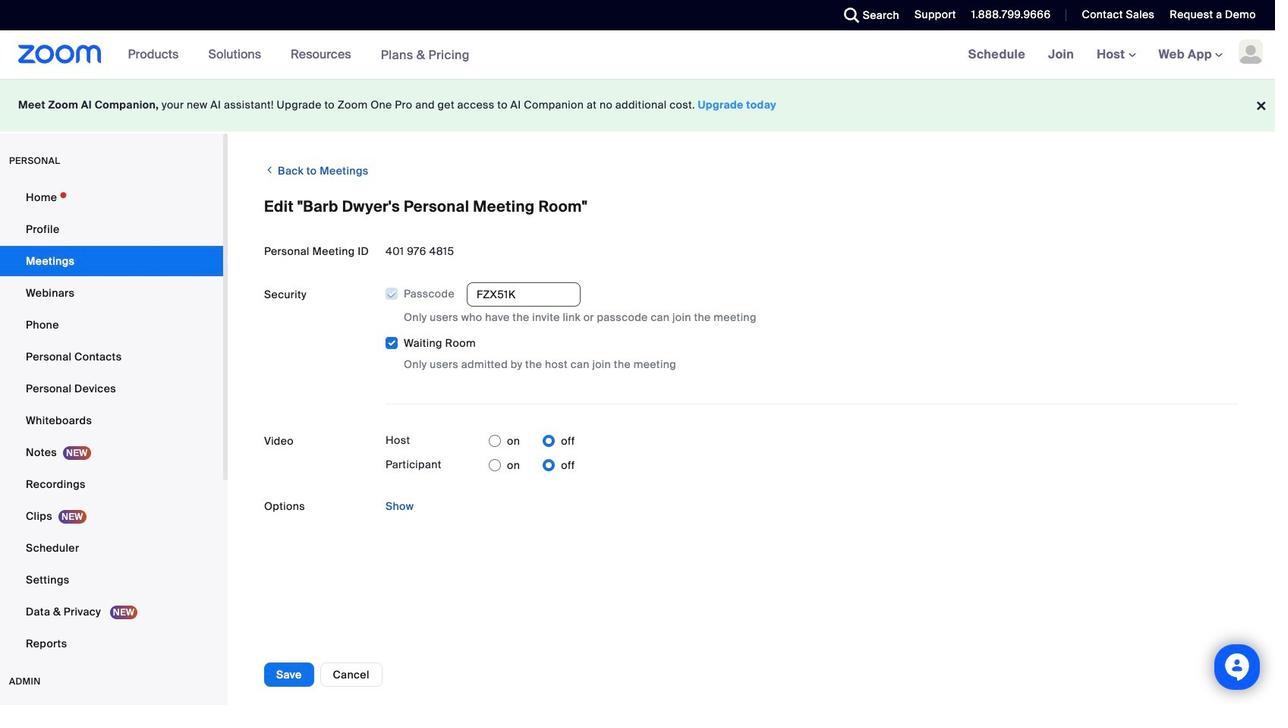 Task type: locate. For each thing, give the bounding box(es) containing it.
personal menu menu
[[0, 182, 223, 661]]

zoom logo image
[[18, 45, 101, 64]]

left image
[[264, 162, 275, 178]]

group
[[385, 282, 1239, 373]]

option group
[[489, 429, 575, 453], [489, 453, 575, 478]]

footer
[[0, 79, 1276, 131]]

None text field
[[467, 283, 581, 307]]

banner
[[0, 30, 1276, 80]]

profile picture image
[[1239, 39, 1263, 64]]



Task type: describe. For each thing, give the bounding box(es) containing it.
product information navigation
[[117, 30, 481, 80]]

2 option group from the top
[[489, 453, 575, 478]]

1 option group from the top
[[489, 429, 575, 453]]

meetings navigation
[[957, 30, 1276, 80]]



Task type: vqa. For each thing, say whether or not it's contained in the screenshot.
personal menu menu in the left of the page
yes



